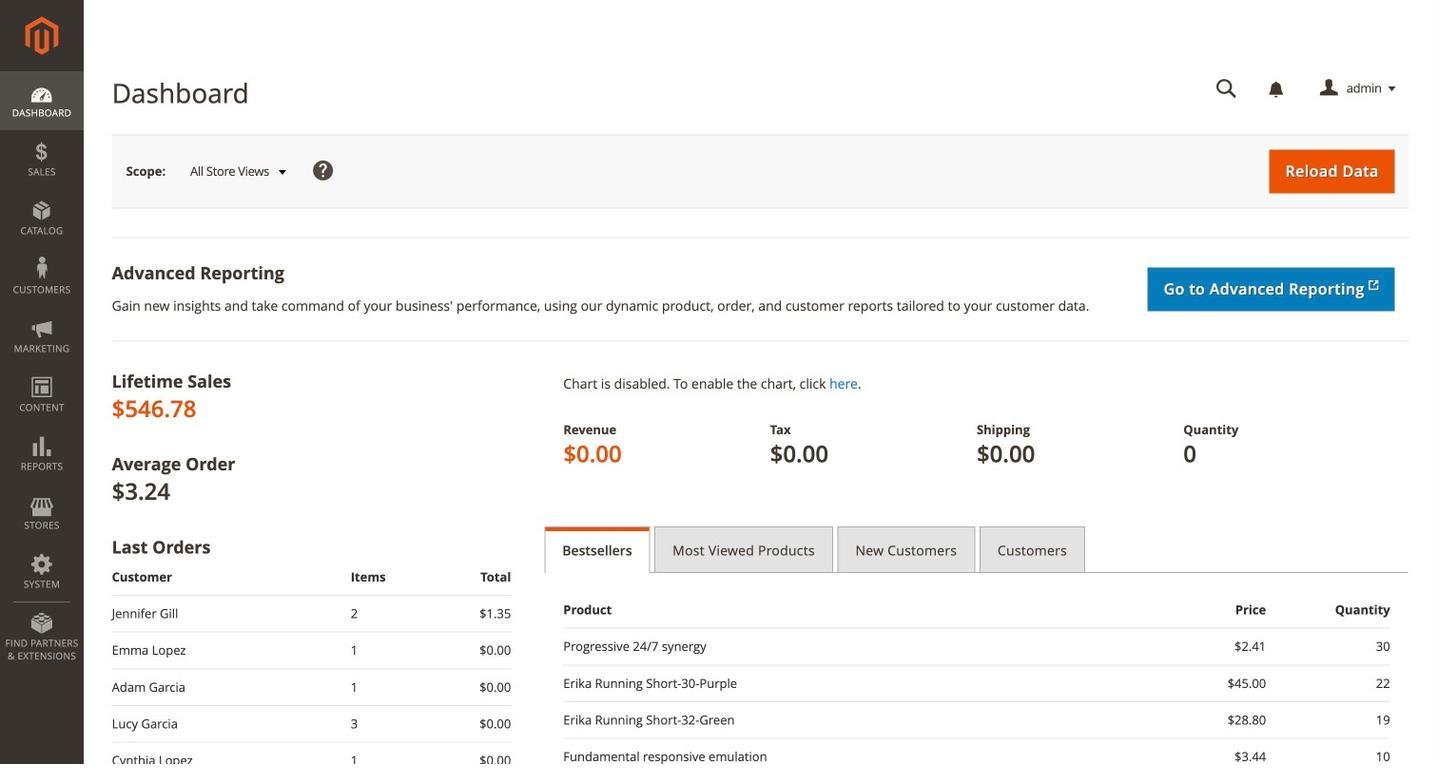 Task type: describe. For each thing, give the bounding box(es) containing it.
magento admin panel image
[[25, 16, 58, 55]]



Task type: locate. For each thing, give the bounding box(es) containing it.
tab list
[[544, 527, 1409, 574]]

menu bar
[[0, 71, 84, 673]]

None text field
[[1203, 72, 1250, 106]]



